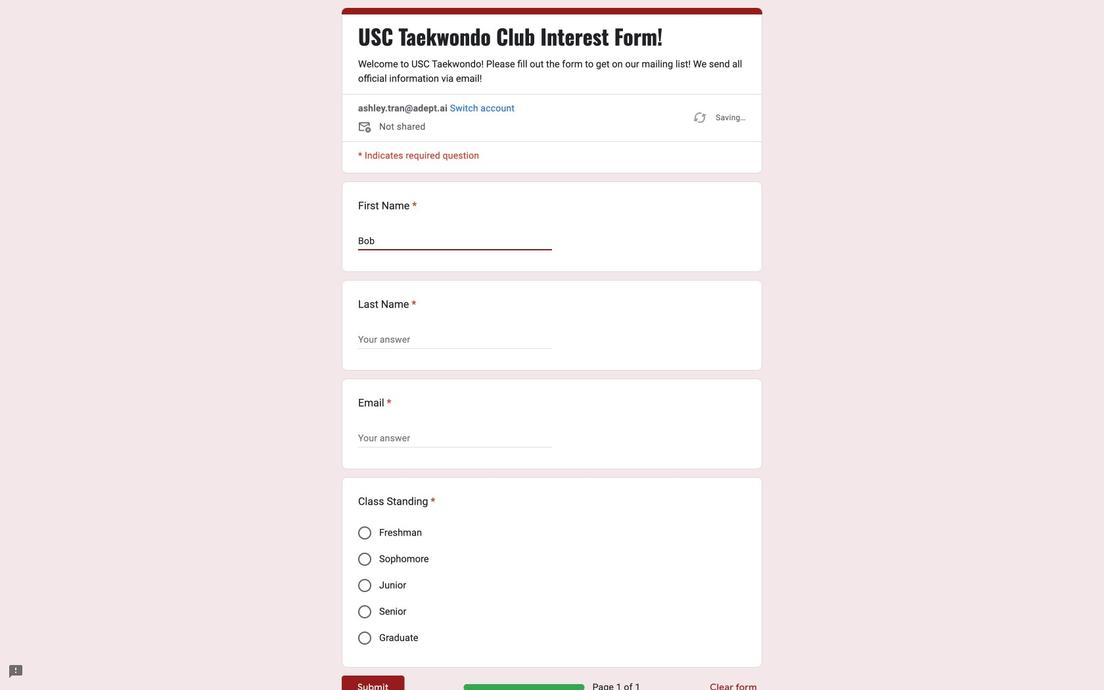 Task type: vqa. For each thing, say whether or not it's contained in the screenshot.
progress bar
yes



Task type: describe. For each thing, give the bounding box(es) containing it.
report a problem to google image
[[8, 664, 24, 680]]

5 heading from the top
[[358, 494, 435, 509]]

3 heading from the top
[[358, 296, 416, 312]]

senior image
[[358, 605, 371, 618]]

4 heading from the top
[[358, 395, 392, 411]]

2 heading from the top
[[358, 198, 417, 214]]

junior image
[[358, 579, 371, 592]]

freshman image
[[358, 526, 371, 540]]

your email and google account are not part of your response image
[[358, 120, 379, 136]]

sophomore image
[[358, 553, 371, 566]]

Graduate radio
[[358, 632, 371, 645]]

Sophomore radio
[[358, 553, 371, 566]]

1 heading from the top
[[358, 23, 663, 49]]

Senior radio
[[358, 605, 371, 618]]



Task type: locate. For each thing, give the bounding box(es) containing it.
Junior radio
[[358, 579, 371, 592]]

graduate image
[[358, 632, 371, 645]]

heading
[[358, 23, 663, 49], [358, 198, 417, 214], [358, 296, 416, 312], [358, 395, 392, 411], [358, 494, 435, 509]]

progress bar
[[464, 684, 585, 690]]

required question element
[[410, 198, 417, 214], [409, 296, 416, 312], [384, 395, 392, 411], [428, 494, 435, 509]]

your email and google account are not part of your response image
[[358, 120, 374, 136]]

Freshman radio
[[358, 526, 371, 540]]

list
[[342, 181, 762, 668]]

status
[[692, 102, 746, 133]]

None text field
[[358, 233, 552, 249]]



